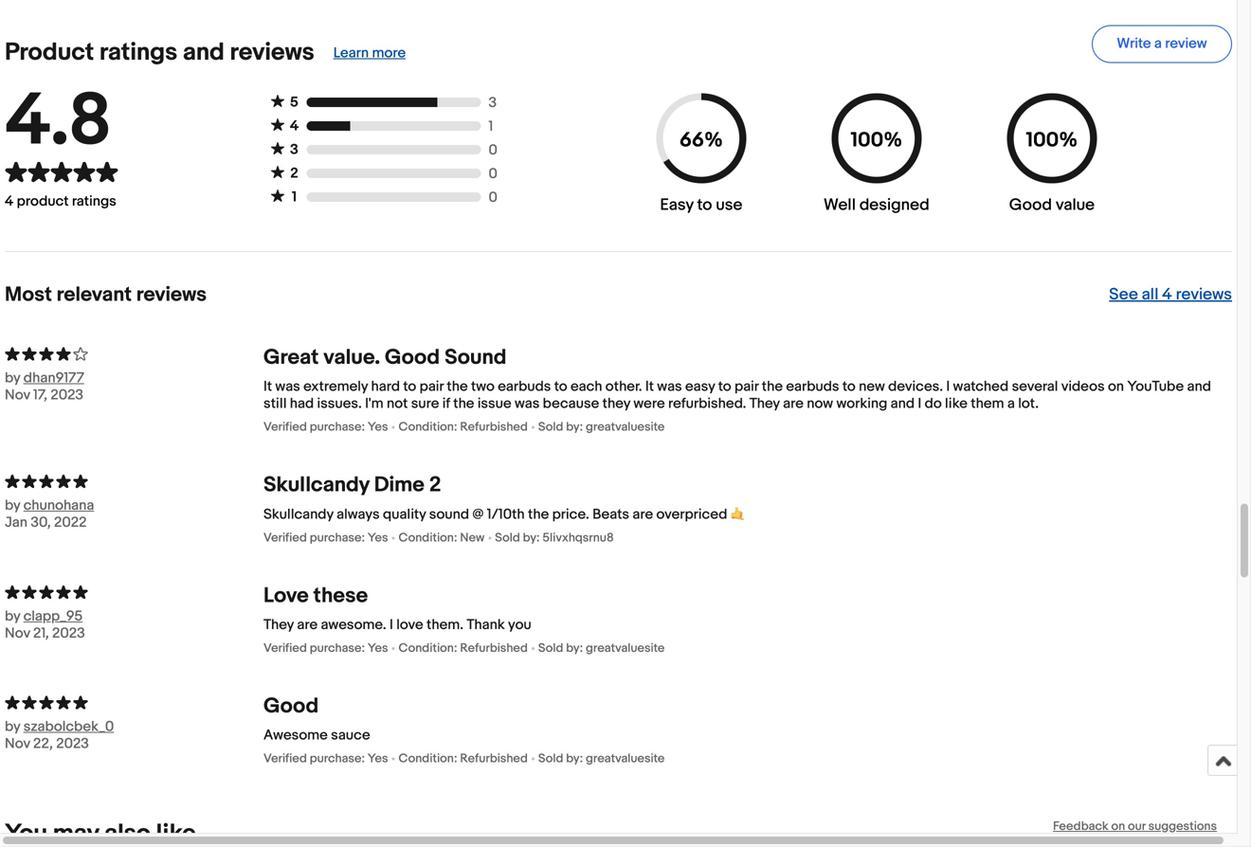 Task type: locate. For each thing, give the bounding box(es) containing it.
3 purchase: from the top
[[310, 641, 365, 656]]

1 vertical spatial a
[[1008, 395, 1015, 412]]

on inside great value. good sound it was extremely hard to pair the two earbuds to each other. it was easy to pair the earbuds to new devices. i watched several videos on youtube and still had issues. i'm not sure if the issue was because they were refurbished. they are now working and i do like them a lot.
[[1108, 378, 1125, 395]]

0 vertical spatial nov
[[5, 387, 30, 404]]

0 horizontal spatial 3
[[290, 141, 299, 158]]

easy
[[686, 378, 715, 395]]

pair
[[420, 378, 444, 395], [735, 378, 759, 395]]

price.
[[552, 506, 590, 523]]

verified purchase: yes down issues.
[[264, 420, 388, 435]]

yes for these
[[368, 641, 388, 656]]

66 percents of reviewers think of this product as easy to use element
[[630, 94, 773, 231]]

1 horizontal spatial 1
[[489, 118, 493, 135]]

0 horizontal spatial earbuds
[[498, 378, 551, 395]]

learn more
[[333, 45, 406, 62]]

love these they are awesome. i love them. thank you
[[264, 583, 532, 634]]

0 vertical spatial 0
[[489, 142, 498, 159]]

3 verified from the top
[[264, 641, 307, 656]]

refurbished for sound
[[460, 420, 528, 435]]

reviews up 5
[[230, 38, 315, 67]]

1 vertical spatial are
[[633, 506, 653, 523]]

2 by from the top
[[5, 497, 20, 514]]

2023 inside by dhan9177 nov 17, 2023
[[51, 387, 83, 404]]

by inside by szabolcbek_0 nov 22, 2023
[[5, 719, 20, 736]]

30,
[[31, 514, 51, 531]]

a left lot.
[[1008, 395, 1015, 412]]

3 refurbished from the top
[[460, 752, 528, 766]]

by left 22, at left bottom
[[5, 719, 20, 736]]

100 percents of reviewers think of this product as good value element
[[981, 94, 1123, 231]]

good for good awesome sauce
[[264, 694, 319, 720]]

yes down i'm
[[368, 420, 388, 435]]

percents of reviewers think of this product as image for skullcandy
[[5, 473, 264, 490]]

they left now
[[750, 395, 780, 412]]

1 vertical spatial greatvaluesite
[[586, 641, 665, 656]]

earbuds left new
[[786, 378, 840, 395]]

reviews right all
[[1176, 285, 1233, 305]]

1 vertical spatial 2
[[429, 473, 441, 498]]

them
[[971, 395, 1005, 412]]

2 horizontal spatial 4
[[1163, 285, 1173, 305]]

i left love
[[390, 617, 393, 634]]

1 horizontal spatial 4
[[290, 118, 299, 135]]

yes down awesome.
[[368, 641, 388, 656]]

1 horizontal spatial good
[[385, 345, 440, 371]]

4 verified from the top
[[264, 752, 307, 766]]

by inside by chunohana jan 30, 2022
[[5, 497, 20, 514]]

sold for are
[[538, 641, 564, 656]]

1 horizontal spatial 3
[[489, 94, 497, 112]]

1 purchase: from the top
[[310, 420, 365, 435]]

0 horizontal spatial it
[[264, 378, 272, 395]]

1 horizontal spatial pair
[[735, 378, 759, 395]]

skullcandy left always
[[264, 506, 334, 523]]

verified purchase: yes down awesome.
[[264, 641, 388, 656]]

2 condition: from the top
[[399, 531, 457, 546]]

2 greatvaluesite from the top
[[586, 641, 665, 656]]

by left 17,
[[5, 370, 20, 387]]

1 by from the top
[[5, 370, 20, 387]]

2 vertical spatial good
[[264, 694, 319, 720]]

1 verified from the top
[[264, 420, 307, 435]]

percents of reviewers think of this product as image
[[5, 345, 264, 362], [5, 473, 264, 490], [5, 583, 264, 601], [5, 694, 264, 711]]

i inside love these they are awesome. i love them. thank you
[[390, 617, 393, 634]]

2023 right 21,
[[52, 625, 85, 642]]

1 vertical spatial condition: refurbished
[[399, 641, 528, 656]]

2023 right 22, at left bottom
[[56, 736, 89, 753]]

3 nov from the top
[[5, 736, 30, 753]]

it right "other."
[[646, 378, 654, 395]]

by: for are
[[566, 641, 583, 656]]

1 condition: refurbished from the top
[[399, 420, 528, 435]]

by dhan9177 nov 17, 2023
[[5, 370, 84, 404]]

szabolcbek_0
[[23, 719, 114, 736]]

quality
[[383, 506, 426, 523]]

0 vertical spatial refurbished
[[460, 420, 528, 435]]

verified up "love"
[[264, 531, 307, 546]]

verified purchase: yes
[[264, 420, 388, 435], [264, 531, 388, 546], [264, 641, 388, 656], [264, 752, 388, 766]]

yes down sauce
[[368, 752, 388, 766]]

2 verified purchase: yes from the top
[[264, 531, 388, 546]]

0 horizontal spatial they
[[264, 617, 294, 634]]

a right "write"
[[1155, 35, 1162, 52]]

0 vertical spatial good
[[1010, 195, 1053, 215]]

review
[[1166, 35, 1208, 52]]

condition: refurbished for sound
[[399, 420, 528, 435]]

always
[[337, 506, 380, 523]]

3 by from the top
[[5, 608, 20, 625]]

4 left product
[[5, 193, 14, 210]]

to right easy
[[719, 378, 732, 395]]

2023 for great value. good sound
[[51, 387, 83, 404]]

1 pair from the left
[[420, 378, 444, 395]]

2023 inside by szabolcbek_0 nov 22, 2023
[[56, 736, 89, 753]]

new
[[859, 378, 885, 395]]

2 down 5
[[290, 165, 298, 182]]

sure
[[411, 395, 439, 412]]

i left do
[[918, 395, 922, 412]]

condition: for dime
[[399, 531, 457, 546]]

was left easy
[[657, 378, 682, 395]]

3 greatvaluesite from the top
[[586, 752, 665, 766]]

yes down always
[[368, 531, 388, 546]]

purchase: down issues.
[[310, 420, 365, 435]]

greatvaluesite
[[586, 420, 665, 435], [586, 641, 665, 656], [586, 752, 665, 766]]

2 vertical spatial nov
[[5, 736, 30, 753]]

1 yes from the top
[[368, 420, 388, 435]]

chunohana
[[23, 497, 94, 514]]

by inside the by clapp_95 nov 21, 2023
[[5, 608, 20, 625]]

yes
[[368, 420, 388, 435], [368, 531, 388, 546], [368, 641, 388, 656], [368, 752, 388, 766]]

the inside "skullcandy dime 2 skullcandy always quality sound @ 1/10th the price.  beats are overpriced 🤙"
[[528, 506, 549, 523]]

2 vertical spatial 0
[[489, 189, 498, 206]]

4 condition: from the top
[[399, 752, 457, 766]]

2 vertical spatial refurbished
[[460, 752, 528, 766]]

1 horizontal spatial a
[[1155, 35, 1162, 52]]

by left 21,
[[5, 608, 20, 625]]

nov inside by dhan9177 nov 17, 2023
[[5, 387, 30, 404]]

well
[[824, 195, 856, 215]]

are down "love"
[[297, 617, 318, 634]]

greatvaluesite for are
[[586, 641, 665, 656]]

0 vertical spatial 4
[[290, 118, 299, 135]]

1 vertical spatial ratings
[[72, 193, 116, 210]]

3 0 from the top
[[489, 189, 498, 206]]

2 percents of reviewers think of this product as image from the top
[[5, 473, 264, 490]]

0 horizontal spatial 4
[[5, 193, 14, 210]]

the right if
[[453, 395, 475, 412]]

skullcandy dime 2 skullcandy always quality sound @ 1/10th the price.  beats are overpriced 🤙
[[264, 473, 744, 523]]

purchase: for dime
[[310, 531, 365, 546]]

4.8 out of 5 stars based on 4 product ratings image
[[5, 161, 270, 183]]

0 horizontal spatial pair
[[420, 378, 444, 395]]

0 vertical spatial greatvaluesite
[[586, 420, 665, 435]]

good up awesome on the left bottom of the page
[[264, 694, 319, 720]]

3 yes from the top
[[368, 641, 388, 656]]

learn
[[333, 45, 369, 62]]

verified for great value. good sound
[[264, 420, 307, 435]]

2 vertical spatial greatvaluesite
[[586, 752, 665, 766]]

1 horizontal spatial reviews
[[230, 38, 315, 67]]

2 purchase: from the top
[[310, 531, 365, 546]]

4 for 4 product ratings
[[5, 193, 14, 210]]

nov left 21,
[[5, 625, 30, 642]]

4 by from the top
[[5, 719, 20, 736]]

1/10th
[[487, 506, 525, 523]]

our
[[1128, 820, 1146, 834]]

nov for love these
[[5, 625, 30, 642]]

great value. good sound it was extremely hard to pair the two earbuds to each other. it was easy to pair the earbuds to new devices. i watched several videos on youtube and still had issues. i'm not sure if the issue was because they were refurbished. they are now working and i do like them a lot.
[[264, 345, 1212, 412]]

sold for sound
[[538, 420, 564, 435]]

3 sold by: greatvaluesite from the top
[[538, 752, 665, 766]]

0 vertical spatial 2023
[[51, 387, 83, 404]]

2 vertical spatial 2023
[[56, 736, 89, 753]]

1 horizontal spatial 2
[[429, 473, 441, 498]]

1 vertical spatial they
[[264, 617, 294, 634]]

1 sold by: greatvaluesite from the top
[[538, 420, 665, 435]]

overpriced
[[657, 506, 728, 523]]

pair right easy
[[735, 378, 759, 395]]

lot.
[[1019, 395, 1039, 412]]

2 yes from the top
[[368, 531, 388, 546]]

by inside by dhan9177 nov 17, 2023
[[5, 370, 20, 387]]

nov inside by szabolcbek_0 nov 22, 2023
[[5, 736, 30, 753]]

3 verified purchase: yes from the top
[[264, 641, 388, 656]]

well designed
[[824, 195, 930, 215]]

4 yes from the top
[[368, 752, 388, 766]]

verified down "love"
[[264, 641, 307, 656]]

1 vertical spatial 2023
[[52, 625, 85, 642]]

verified down the 'still'
[[264, 420, 307, 435]]

good left value
[[1010, 195, 1053, 215]]

2
[[290, 165, 298, 182], [429, 473, 441, 498]]

they inside love these they are awesome. i love them. thank you
[[264, 617, 294, 634]]

1 vertical spatial 0
[[489, 166, 498, 183]]

like
[[945, 395, 968, 412]]

percents of reviewers think of this product as image up clapp_95 link
[[5, 583, 264, 601]]

to right hard
[[403, 378, 417, 395]]

4 purchase: from the top
[[310, 752, 365, 766]]

2023 inside the by clapp_95 nov 21, 2023
[[52, 625, 85, 642]]

product
[[17, 193, 69, 210]]

condition: new
[[399, 531, 485, 546]]

verified purchase: yes down always
[[264, 531, 388, 546]]

0 for 2
[[489, 166, 498, 183]]

a
[[1155, 35, 1162, 52], [1008, 395, 1015, 412]]

1 horizontal spatial they
[[750, 395, 780, 412]]

2023 for good
[[56, 736, 89, 753]]

value
[[1056, 195, 1095, 215]]

2 refurbished from the top
[[460, 641, 528, 656]]

reviews
[[230, 38, 315, 67], [136, 282, 207, 307], [1176, 285, 1233, 305]]

2 0 from the top
[[489, 166, 498, 183]]

to left new
[[843, 378, 856, 395]]

skullcandy up always
[[264, 473, 370, 498]]

0 horizontal spatial are
[[297, 617, 318, 634]]

nov left 22, at left bottom
[[5, 736, 30, 753]]

was down great
[[275, 378, 300, 395]]

0 horizontal spatial and
[[183, 38, 225, 67]]

ratings
[[99, 38, 177, 67], [72, 193, 116, 210]]

purchase:
[[310, 420, 365, 435], [310, 531, 365, 546], [310, 641, 365, 656], [310, 752, 365, 766]]

1 it from the left
[[264, 378, 272, 395]]

2 vertical spatial 4
[[1163, 285, 1173, 305]]

2 up sound
[[429, 473, 441, 498]]

percents of reviewers think of this product as image up chunohana link
[[5, 473, 264, 490]]

them.
[[427, 617, 464, 634]]

was right issue
[[515, 395, 540, 412]]

more
[[372, 45, 406, 62]]

good up hard
[[385, 345, 440, 371]]

3 percents of reviewers think of this product as image from the top
[[5, 583, 264, 601]]

4 verified purchase: yes from the top
[[264, 752, 388, 766]]

1 refurbished from the top
[[460, 420, 528, 435]]

0 vertical spatial sold by: greatvaluesite
[[538, 420, 665, 435]]

1 verified purchase: yes from the top
[[264, 420, 388, 435]]

condition: refurbished
[[399, 420, 528, 435], [399, 641, 528, 656], [399, 752, 528, 766]]

1 vertical spatial sold by: greatvaluesite
[[538, 641, 665, 656]]

1 0 from the top
[[489, 142, 498, 159]]

2 sold by: greatvaluesite from the top
[[538, 641, 665, 656]]

easy
[[660, 195, 694, 215]]

1 nov from the top
[[5, 387, 30, 404]]

1 condition: from the top
[[399, 420, 457, 435]]

2 vertical spatial condition: refurbished
[[399, 752, 528, 766]]

they
[[603, 395, 631, 412]]

0 vertical spatial they
[[750, 395, 780, 412]]

0 horizontal spatial i
[[390, 617, 393, 634]]

sold by: greatvaluesite for are
[[538, 641, 665, 656]]

0 vertical spatial on
[[1108, 378, 1125, 395]]

issues.
[[317, 395, 362, 412]]

refurbished
[[460, 420, 528, 435], [460, 641, 528, 656], [460, 752, 528, 766]]

0 vertical spatial are
[[783, 395, 804, 412]]

extremely
[[304, 378, 368, 395]]

by:
[[566, 420, 583, 435], [523, 531, 540, 546], [566, 641, 583, 656], [566, 752, 583, 766]]

2 it from the left
[[646, 378, 654, 395]]

1 vertical spatial skullcandy
[[264, 506, 334, 523]]

2 condition: refurbished from the top
[[399, 641, 528, 656]]

verified down awesome on the left bottom of the page
[[264, 752, 307, 766]]

had
[[290, 395, 314, 412]]

nov inside the by clapp_95 nov 21, 2023
[[5, 625, 30, 642]]

2 verified from the top
[[264, 531, 307, 546]]

sauce
[[331, 727, 370, 744]]

1 horizontal spatial earbuds
[[786, 378, 840, 395]]

2 horizontal spatial are
[[783, 395, 804, 412]]

1 horizontal spatial are
[[633, 506, 653, 523]]

it down great
[[264, 378, 272, 395]]

are inside "skullcandy dime 2 skullcandy always quality sound @ 1/10th the price.  beats are overpriced 🤙"
[[633, 506, 653, 523]]

verified
[[264, 420, 307, 435], [264, 531, 307, 546], [264, 641, 307, 656], [264, 752, 307, 766]]

earbuds
[[498, 378, 551, 395], [786, 378, 840, 395]]

0 vertical spatial condition: refurbished
[[399, 420, 528, 435]]

are
[[783, 395, 804, 412], [633, 506, 653, 523], [297, 617, 318, 634]]

are left now
[[783, 395, 804, 412]]

1 vertical spatial on
[[1112, 820, 1126, 834]]

1 vertical spatial good
[[385, 345, 440, 371]]

3
[[489, 94, 497, 112], [290, 141, 299, 158]]

verified purchase: yes for awesome
[[264, 752, 388, 766]]

reviews for product ratings and reviews
[[230, 38, 315, 67]]

condition: for awesome
[[399, 752, 457, 766]]

the up sold by: 5livxhqsrnu8
[[528, 506, 549, 523]]

refurbished.
[[668, 395, 747, 412]]

on right videos
[[1108, 378, 1125, 395]]

2 horizontal spatial reviews
[[1176, 285, 1233, 305]]

0 horizontal spatial good
[[264, 694, 319, 720]]

percents of reviewers think of this product as image for love
[[5, 583, 264, 601]]

designed
[[860, 195, 930, 215]]

2 vertical spatial sold by: greatvaluesite
[[538, 752, 665, 766]]

they inside great value. good sound it was extremely hard to pair the two earbuds to each other. it was easy to pair the earbuds to new devices. i watched several videos on youtube and still had issues. i'm not sure if the issue was because they were refurbished. they are now working and i do like them a lot.
[[750, 395, 780, 412]]

relevant
[[57, 282, 132, 307]]

1 vertical spatial refurbished
[[460, 641, 528, 656]]

1 horizontal spatial and
[[891, 395, 915, 412]]

good inside great value. good sound it was extremely hard to pair the two earbuds to each other. it was easy to pair the earbuds to new devices. i watched several videos on youtube and still had issues. i'm not sure if the issue was because they were refurbished. they are now working and i do like them a lot.
[[385, 345, 440, 371]]

on left our
[[1112, 820, 1126, 834]]

21,
[[33, 625, 49, 642]]

reviews right relevant
[[136, 282, 207, 307]]

2 vertical spatial are
[[297, 617, 318, 634]]

1 percents of reviewers think of this product as image from the top
[[5, 345, 264, 362]]

1 vertical spatial 1
[[292, 189, 297, 206]]

good
[[1010, 195, 1053, 215], [385, 345, 440, 371], [264, 694, 319, 720]]

0 vertical spatial a
[[1155, 35, 1162, 52]]

2 horizontal spatial good
[[1010, 195, 1053, 215]]

by
[[5, 370, 20, 387], [5, 497, 20, 514], [5, 608, 20, 625], [5, 719, 20, 736]]

nov left 17,
[[5, 387, 30, 404]]

4 product ratings
[[5, 193, 116, 210]]

4 right all
[[1163, 285, 1173, 305]]

4 down 5
[[290, 118, 299, 135]]

1 skullcandy from the top
[[264, 473, 370, 498]]

purchase: down always
[[310, 531, 365, 546]]

percents of reviewers think of this product as image up szabolcbek_0 link
[[5, 694, 264, 711]]

was
[[275, 378, 300, 395], [657, 378, 682, 395], [515, 395, 540, 412]]

1 horizontal spatial it
[[646, 378, 654, 395]]

verified purchase: yes for value.
[[264, 420, 388, 435]]

4 percents of reviewers think of this product as image from the top
[[5, 694, 264, 711]]

good inside good awesome sauce
[[264, 694, 319, 720]]

2 nov from the top
[[5, 625, 30, 642]]

value.
[[324, 345, 380, 371]]

working
[[837, 395, 888, 412]]

and
[[183, 38, 225, 67], [1188, 378, 1212, 395], [891, 395, 915, 412]]

are right beats
[[633, 506, 653, 523]]

1
[[489, 118, 493, 135], [292, 189, 297, 206]]

0 vertical spatial skullcandy
[[264, 473, 370, 498]]

feedback on our suggestions link
[[1053, 820, 1217, 834]]

1 greatvaluesite from the top
[[586, 420, 665, 435]]

nov
[[5, 387, 30, 404], [5, 625, 30, 642], [5, 736, 30, 753]]

verified purchase: yes down sauce
[[264, 752, 388, 766]]

1 vertical spatial nov
[[5, 625, 30, 642]]

purchase: down sauce
[[310, 752, 365, 766]]

percents of reviewers think of this product as image up dhan9177 link
[[5, 345, 264, 362]]

sold
[[538, 420, 564, 435], [495, 531, 520, 546], [538, 641, 564, 656], [538, 752, 564, 766]]

earbuds right two
[[498, 378, 551, 395]]

3 condition: from the top
[[399, 641, 457, 656]]

0 vertical spatial 2
[[290, 165, 298, 182]]

i right do
[[947, 378, 950, 395]]

0 horizontal spatial a
[[1008, 395, 1015, 412]]

by left 30,
[[5, 497, 20, 514]]

2023 right 17,
[[51, 387, 83, 404]]

0 vertical spatial 3
[[489, 94, 497, 112]]

pair right the not
[[420, 378, 444, 395]]

by for skullcandy
[[5, 497, 20, 514]]

purchase: down awesome.
[[310, 641, 365, 656]]

1 vertical spatial 4
[[5, 193, 14, 210]]

they down "love"
[[264, 617, 294, 634]]



Task type: describe. For each thing, give the bounding box(es) containing it.
if
[[443, 395, 450, 412]]

love
[[397, 617, 424, 634]]

3 condition: refurbished from the top
[[399, 752, 528, 766]]

0 for 1
[[489, 189, 498, 206]]

see
[[1110, 285, 1139, 305]]

verified for good
[[264, 752, 307, 766]]

nov for good
[[5, 736, 30, 753]]

issue
[[478, 395, 512, 412]]

thank
[[467, 617, 505, 634]]

condition: refurbished for are
[[399, 641, 528, 656]]

yes for awesome
[[368, 752, 388, 766]]

purchase: for these
[[310, 641, 365, 656]]

0 horizontal spatial 1
[[292, 189, 297, 206]]

verified purchase: yes for dime
[[264, 531, 388, 546]]

beats
[[593, 506, 630, 523]]

2022
[[54, 514, 87, 531]]

feedback
[[1053, 820, 1109, 834]]

great
[[264, 345, 319, 371]]

by chunohana jan 30, 2022
[[5, 497, 94, 531]]

0 horizontal spatial was
[[275, 378, 300, 395]]

verified purchase: yes for these
[[264, 641, 388, 656]]

are inside great value. good sound it was extremely hard to pair the two earbuds to each other. it was easy to pair the earbuds to new devices. i watched several videos on youtube and still had issues. i'm not sure if the issue was because they were refurbished. they are now working and i do like them a lot.
[[783, 395, 804, 412]]

awesome.
[[321, 617, 387, 634]]

youtube
[[1128, 378, 1184, 395]]

verified for love these
[[264, 641, 307, 656]]

dime
[[374, 473, 425, 498]]

now
[[807, 395, 834, 412]]

dhan9177 link
[[23, 370, 156, 387]]

easy to use
[[660, 195, 743, 215]]

product ratings and reviews
[[5, 38, 315, 67]]

sound
[[445, 345, 507, 371]]

learn more link
[[333, 45, 406, 62]]

2 inside "skullcandy dime 2 skullcandy always quality sound @ 1/10th the price.  beats are overpriced 🤙"
[[429, 473, 441, 498]]

greatvaluesite for sound
[[586, 420, 665, 435]]

5
[[290, 94, 299, 111]]

@
[[473, 506, 484, 523]]

0 for 3
[[489, 142, 498, 159]]

sold for skullcandy
[[495, 531, 520, 546]]

1 horizontal spatial i
[[918, 395, 922, 412]]

verified for skullcandy dime 2
[[264, 531, 307, 546]]

other.
[[606, 378, 642, 395]]

still
[[264, 395, 287, 412]]

2 horizontal spatial was
[[657, 378, 682, 395]]

good for good value
[[1010, 195, 1053, 215]]

sold by: greatvaluesite for sound
[[538, 420, 665, 435]]

i'm
[[365, 395, 384, 412]]

2023 for love these
[[52, 625, 85, 642]]

2 horizontal spatial and
[[1188, 378, 1212, 395]]

yes for value.
[[368, 420, 388, 435]]

each
[[571, 378, 603, 395]]

sound
[[429, 506, 469, 523]]

most
[[5, 282, 52, 307]]

0 vertical spatial 1
[[489, 118, 493, 135]]

0 horizontal spatial 2
[[290, 165, 298, 182]]

not
[[387, 395, 408, 412]]

17,
[[33, 387, 47, 404]]

1 earbuds from the left
[[498, 378, 551, 395]]

most relevant reviews
[[5, 282, 207, 307]]

100 percents of reviewers think of this product as well designed element
[[806, 94, 948, 231]]

devices.
[[889, 378, 943, 395]]

szabolcbek_0 link
[[23, 719, 156, 736]]

product
[[5, 38, 94, 67]]

awesome
[[264, 727, 328, 744]]

percents of reviewers think of this product as image for good
[[5, 694, 264, 711]]

22,
[[33, 736, 53, 753]]

write
[[1117, 35, 1152, 52]]

do
[[925, 395, 942, 412]]

yes for dime
[[368, 531, 388, 546]]

1 vertical spatial 3
[[290, 141, 299, 158]]

write a review link
[[1092, 25, 1233, 63]]

nov for great value. good sound
[[5, 387, 30, 404]]

by for good
[[5, 719, 20, 736]]

2 earbuds from the left
[[786, 378, 840, 395]]

suggestions
[[1149, 820, 1217, 834]]

good value
[[1010, 195, 1095, 215]]

the left now
[[762, 378, 783, 395]]

refurbished for are
[[460, 641, 528, 656]]

the left two
[[447, 378, 468, 395]]

condition: for value.
[[399, 420, 457, 435]]

by clapp_95 nov 21, 2023
[[5, 608, 85, 642]]

condition: for these
[[399, 641, 457, 656]]

purchase: for awesome
[[310, 752, 365, 766]]

4 for 4
[[290, 118, 299, 135]]

dhan9177
[[23, 370, 84, 387]]

write a review
[[1117, 35, 1208, 52]]

see all 4 reviews link
[[1110, 285, 1233, 305]]

see all 4 reviews
[[1110, 285, 1233, 305]]

by for love
[[5, 608, 20, 625]]

are inside love these they are awesome. i love them. thank you
[[297, 617, 318, 634]]

new
[[460, 531, 485, 546]]

2 skullcandy from the top
[[264, 506, 334, 523]]

videos
[[1062, 378, 1105, 395]]

love
[[264, 583, 309, 609]]

percents of reviewers think of this product as image for great
[[5, 345, 264, 362]]

hard
[[371, 378, 400, 395]]

by: for skullcandy
[[523, 531, 540, 546]]

0 vertical spatial ratings
[[99, 38, 177, 67]]

by for great
[[5, 370, 20, 387]]

all
[[1142, 285, 1159, 305]]

purchase: for value.
[[310, 420, 365, 435]]

reviews for see all 4 reviews
[[1176, 285, 1233, 305]]

0 horizontal spatial reviews
[[136, 282, 207, 307]]

4.8
[[5, 78, 112, 167]]

two
[[471, 378, 495, 395]]

to left use
[[697, 195, 712, 215]]

jan
[[5, 514, 27, 531]]

several
[[1012, 378, 1059, 395]]

feedback on our suggestions
[[1053, 820, 1217, 834]]

to left each
[[554, 378, 568, 395]]

🤙
[[731, 506, 744, 523]]

5livxhqsrnu8
[[543, 531, 614, 546]]

good awesome sauce
[[264, 694, 370, 744]]

watched
[[953, 378, 1009, 395]]

you
[[508, 617, 532, 634]]

1 horizontal spatial was
[[515, 395, 540, 412]]

because
[[543, 395, 600, 412]]

chunohana link
[[23, 497, 156, 514]]

by: for sound
[[566, 420, 583, 435]]

2 horizontal spatial i
[[947, 378, 950, 395]]

sold by: 5livxhqsrnu8
[[495, 531, 614, 546]]

clapp_95 link
[[23, 608, 156, 625]]

use
[[716, 195, 743, 215]]

by szabolcbek_0 nov 22, 2023
[[5, 719, 114, 753]]

a inside "link"
[[1155, 35, 1162, 52]]

2 pair from the left
[[735, 378, 759, 395]]

these
[[314, 583, 368, 609]]

clapp_95
[[23, 608, 83, 625]]

a inside great value. good sound it was extremely hard to pair the two earbuds to each other. it was easy to pair the earbuds to new devices. i watched several videos on youtube and still had issues. i'm not sure if the issue was because they were refurbished. they are now working and i do like them a lot.
[[1008, 395, 1015, 412]]

were
[[634, 395, 665, 412]]



Task type: vqa. For each thing, say whether or not it's contained in the screenshot.
a in the Great value. Good Sound It was extremely hard to pair the two earbuds to each other. It was easy to pair the earbuds to new devices. I watched several videos on YouTube and still had issues. I'm not sure if the issue was because they were refurbished. They are now working and I do like them a lot.
yes



